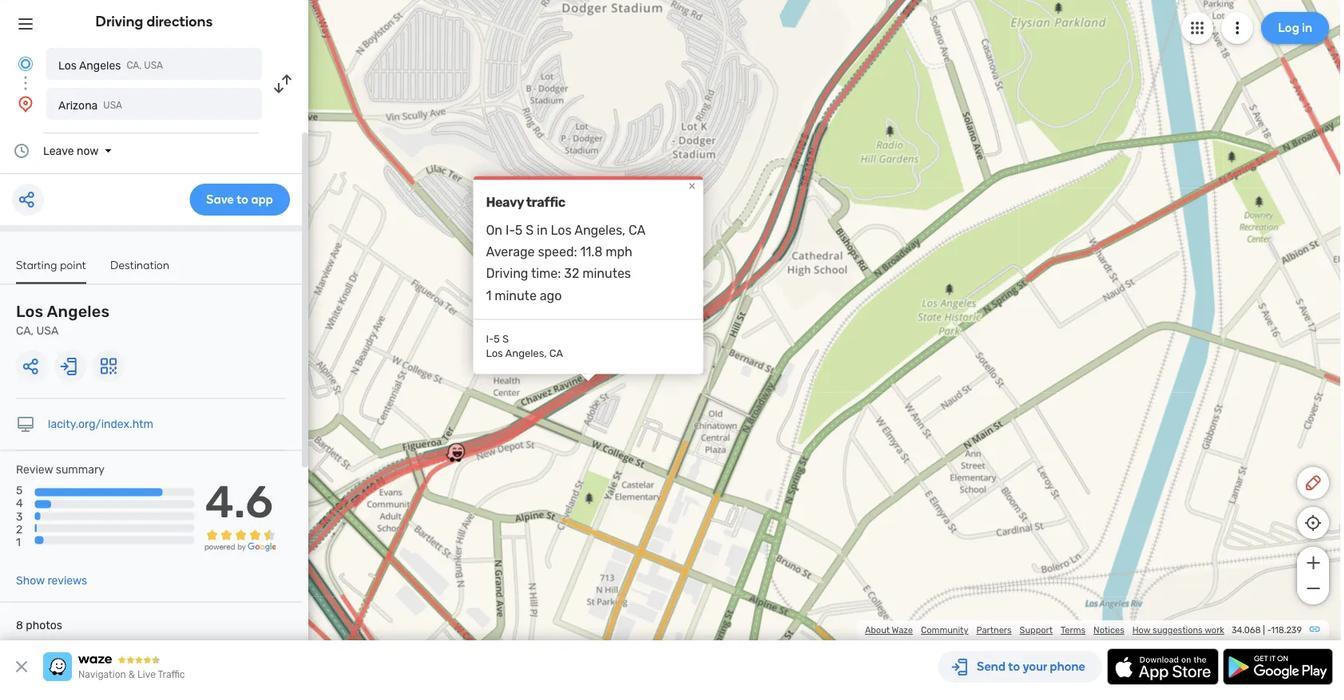 Task type: describe. For each thing, give the bounding box(es) containing it.
&
[[128, 669, 135, 681]]

about waze link
[[865, 625, 913, 636]]

11.8
[[580, 245, 603, 260]]

i- inside "i-5 s los angeles, ca"
[[486, 333, 494, 346]]

summary
[[56, 463, 105, 477]]

|
[[1263, 625, 1265, 636]]

point
[[60, 258, 86, 272]]

32
[[564, 267, 579, 282]]

0 horizontal spatial driving
[[96, 13, 143, 30]]

heavy
[[486, 195, 524, 210]]

1 vertical spatial angeles
[[47, 302, 110, 321]]

now
[[77, 144, 99, 157]]

suggestions
[[1153, 625, 1203, 636]]

about waze community partners support terms notices how suggestions work 34.068 | -118.239
[[865, 625, 1302, 636]]

destination
[[110, 258, 170, 272]]

location image
[[16, 94, 35, 113]]

angeles, inside on i-5 s in los angeles, ca average speed: 11.8 mph driving time: 32 minutes 1 minute ago
[[575, 223, 626, 238]]

starting point
[[16, 258, 86, 272]]

-
[[1267, 625, 1271, 636]]

destination button
[[110, 258, 170, 282]]

3
[[16, 510, 23, 523]]

terms link
[[1061, 625, 1086, 636]]

traffic
[[526, 195, 565, 210]]

how
[[1133, 625, 1151, 636]]

ago
[[540, 288, 562, 303]]

clock image
[[12, 141, 31, 161]]

support link
[[1020, 625, 1053, 636]]

los up arizona
[[58, 59, 77, 72]]

5 inside on i-5 s in los angeles, ca average speed: 11.8 mph driving time: 32 minutes 1 minute ago
[[515, 223, 523, 238]]

in
[[537, 223, 548, 238]]

directions
[[147, 13, 213, 30]]

starting
[[16, 258, 57, 272]]

1 vertical spatial los angeles ca, usa
[[16, 302, 110, 338]]

1 inside 5 4 3 2 1
[[16, 536, 21, 549]]

0 vertical spatial ca,
[[127, 60, 142, 71]]

terms
[[1061, 625, 1086, 636]]

zoom in image
[[1303, 554, 1323, 573]]

i-5 s los angeles, ca
[[486, 333, 563, 360]]

average
[[486, 245, 535, 260]]

starting point button
[[16, 258, 86, 284]]

traffic
[[158, 669, 185, 681]]

34.068
[[1232, 625, 1261, 636]]

0 horizontal spatial ca,
[[16, 324, 34, 338]]

notices
[[1094, 625, 1125, 636]]

current location image
[[16, 54, 35, 73]]

driving inside on i-5 s in los angeles, ca average speed: 11.8 mph driving time: 32 minutes 1 minute ago
[[486, 267, 528, 282]]

minute
[[495, 288, 537, 303]]

4
[[16, 497, 23, 510]]

mph
[[606, 245, 632, 260]]

118.239
[[1271, 625, 1302, 636]]

partners
[[977, 625, 1012, 636]]

pencil image
[[1304, 474, 1323, 493]]

2
[[16, 523, 23, 536]]

leave
[[43, 144, 74, 157]]

driving directions
[[96, 13, 213, 30]]



Task type: locate. For each thing, give the bounding box(es) containing it.
ca inside on i-5 s in los angeles, ca average speed: 11.8 mph driving time: 32 minutes 1 minute ago
[[629, 223, 646, 238]]

0 vertical spatial ca
[[629, 223, 646, 238]]

2 vertical spatial usa
[[36, 324, 59, 338]]

angeles
[[79, 59, 121, 72], [47, 302, 110, 321]]

0 vertical spatial angeles
[[79, 59, 121, 72]]

0 horizontal spatial 5
[[16, 484, 23, 497]]

speed:
[[538, 245, 577, 260]]

ca inside "i-5 s los angeles, ca"
[[549, 348, 563, 360]]

work
[[1205, 625, 1225, 636]]

1 horizontal spatial i-
[[506, 223, 515, 238]]

0 vertical spatial 5
[[515, 223, 523, 238]]

waze
[[892, 625, 913, 636]]

lacity.org/index.htm link
[[48, 418, 153, 431]]

los down starting point button
[[16, 302, 43, 321]]

1 horizontal spatial ca,
[[127, 60, 142, 71]]

0 horizontal spatial s
[[502, 333, 509, 346]]

arizona
[[58, 99, 98, 112]]

0 horizontal spatial ca
[[549, 348, 563, 360]]

review
[[16, 463, 53, 477]]

1 vertical spatial driving
[[486, 267, 528, 282]]

ca up mph
[[629, 223, 646, 238]]

1 vertical spatial 5
[[494, 333, 500, 346]]

5
[[515, 223, 523, 238], [494, 333, 500, 346], [16, 484, 23, 497]]

0 vertical spatial 1
[[486, 288, 492, 303]]

0 vertical spatial angeles,
[[575, 223, 626, 238]]

2 horizontal spatial 5
[[515, 223, 523, 238]]

5 inside "i-5 s los angeles, ca"
[[494, 333, 500, 346]]

1 horizontal spatial usa
[[103, 100, 122, 111]]

notices link
[[1094, 625, 1125, 636]]

1 vertical spatial angeles,
[[505, 348, 547, 360]]

5 4 3 2 1
[[16, 484, 23, 549]]

navigation
[[78, 669, 126, 681]]

angeles, down minute
[[505, 348, 547, 360]]

minutes
[[583, 267, 631, 282]]

los down minute
[[486, 348, 503, 360]]

usa down the driving directions
[[144, 60, 163, 71]]

8
[[16, 619, 23, 632]]

usa inside arizona usa
[[103, 100, 122, 111]]

navigation & live traffic
[[78, 669, 185, 681]]

1
[[486, 288, 492, 303], [16, 536, 21, 549]]

0 vertical spatial i-
[[506, 223, 515, 238]]

ca down the ago
[[549, 348, 563, 360]]

community
[[921, 625, 969, 636]]

about
[[865, 625, 890, 636]]

show
[[16, 574, 45, 588]]

review summary
[[16, 463, 105, 477]]

0 vertical spatial s
[[526, 223, 534, 238]]

driving left directions on the top left of page
[[96, 13, 143, 30]]

5 up average
[[515, 223, 523, 238]]

on i-5 s in los angeles, ca average speed: 11.8 mph driving time: 32 minutes 1 minute ago
[[486, 223, 646, 303]]

5 down minute
[[494, 333, 500, 346]]

1 vertical spatial i-
[[486, 333, 494, 346]]

0 horizontal spatial i-
[[486, 333, 494, 346]]

los angeles ca, usa up arizona usa
[[58, 59, 163, 72]]

s down minute
[[502, 333, 509, 346]]

usa down starting point button
[[36, 324, 59, 338]]

i-
[[506, 223, 515, 238], [486, 333, 494, 346]]

los angeles ca, usa down starting point button
[[16, 302, 110, 338]]

time:
[[531, 267, 561, 282]]

s left in
[[526, 223, 534, 238]]

0 horizontal spatial usa
[[36, 324, 59, 338]]

reviews
[[47, 574, 87, 588]]

1 horizontal spatial ca
[[629, 223, 646, 238]]

0 horizontal spatial 1
[[16, 536, 21, 549]]

los angeles ca, usa
[[58, 59, 163, 72], [16, 302, 110, 338]]

s
[[526, 223, 534, 238], [502, 333, 509, 346]]

lacity.org/index.htm
[[48, 418, 153, 431]]

heavy traffic
[[486, 195, 565, 210]]

1 vertical spatial ca,
[[16, 324, 34, 338]]

1 horizontal spatial 5
[[494, 333, 500, 346]]

1 vertical spatial 1
[[16, 536, 21, 549]]

driving
[[96, 13, 143, 30], [486, 267, 528, 282]]

usa right arizona
[[103, 100, 122, 111]]

1 horizontal spatial driving
[[486, 267, 528, 282]]

ca, down starting point button
[[16, 324, 34, 338]]

1 inside on i-5 s in los angeles, ca average speed: 11.8 mph driving time: 32 minutes 1 minute ago
[[486, 288, 492, 303]]

computer image
[[16, 415, 35, 434]]

×
[[689, 178, 696, 194]]

4.6
[[205, 475, 273, 529]]

8 photos
[[16, 619, 62, 632]]

1 vertical spatial s
[[502, 333, 509, 346]]

angeles, up 11.8
[[575, 223, 626, 238]]

how suggestions work link
[[1133, 625, 1225, 636]]

los right in
[[551, 223, 572, 238]]

los inside "i-5 s los angeles, ca"
[[486, 348, 503, 360]]

2 vertical spatial 5
[[16, 484, 23, 497]]

1 down 3
[[16, 536, 21, 549]]

driving down average
[[486, 267, 528, 282]]

angeles up arizona usa
[[79, 59, 121, 72]]

los inside on i-5 s in los angeles, ca average speed: 11.8 mph driving time: 32 minutes 1 minute ago
[[551, 223, 572, 238]]

s inside on i-5 s in los angeles, ca average speed: 11.8 mph driving time: 32 minutes 1 minute ago
[[526, 223, 534, 238]]

1 vertical spatial ca
[[549, 348, 563, 360]]

show reviews
[[16, 574, 87, 588]]

live
[[137, 669, 156, 681]]

1 horizontal spatial angeles,
[[575, 223, 626, 238]]

5 inside 5 4 3 2 1
[[16, 484, 23, 497]]

0 vertical spatial usa
[[144, 60, 163, 71]]

0 vertical spatial los angeles ca, usa
[[58, 59, 163, 72]]

arizona usa
[[58, 99, 122, 112]]

5 up 3
[[16, 484, 23, 497]]

link image
[[1309, 623, 1321, 636]]

1 vertical spatial usa
[[103, 100, 122, 111]]

0 vertical spatial driving
[[96, 13, 143, 30]]

community link
[[921, 625, 969, 636]]

1 left minute
[[486, 288, 492, 303]]

los
[[58, 59, 77, 72], [551, 223, 572, 238], [16, 302, 43, 321], [486, 348, 503, 360]]

ca
[[629, 223, 646, 238], [549, 348, 563, 360]]

photos
[[26, 619, 62, 632]]

angeles, inside "i-5 s los angeles, ca"
[[505, 348, 547, 360]]

ca, down the driving directions
[[127, 60, 142, 71]]

zoom out image
[[1303, 579, 1323, 598]]

partners link
[[977, 625, 1012, 636]]

usa
[[144, 60, 163, 71], [103, 100, 122, 111], [36, 324, 59, 338]]

leave now
[[43, 144, 99, 157]]

i- inside on i-5 s in los angeles, ca average speed: 11.8 mph driving time: 32 minutes 1 minute ago
[[506, 223, 515, 238]]

s inside "i-5 s los angeles, ca"
[[502, 333, 509, 346]]

1 horizontal spatial 1
[[486, 288, 492, 303]]

× link
[[685, 178, 699, 194]]

2 horizontal spatial usa
[[144, 60, 163, 71]]

x image
[[12, 657, 31, 677]]

ca,
[[127, 60, 142, 71], [16, 324, 34, 338]]

0 horizontal spatial angeles,
[[505, 348, 547, 360]]

angeles down point
[[47, 302, 110, 321]]

angeles,
[[575, 223, 626, 238], [505, 348, 547, 360]]

1 horizontal spatial s
[[526, 223, 534, 238]]

on
[[486, 223, 502, 238]]

support
[[1020, 625, 1053, 636]]



Task type: vqa. For each thing, say whether or not it's contained in the screenshot.
"5" inside the On I-5 S in Los Angeles, CA Average speed: 11.8 mph Driving time: 32 minutes 1 minute ago
yes



